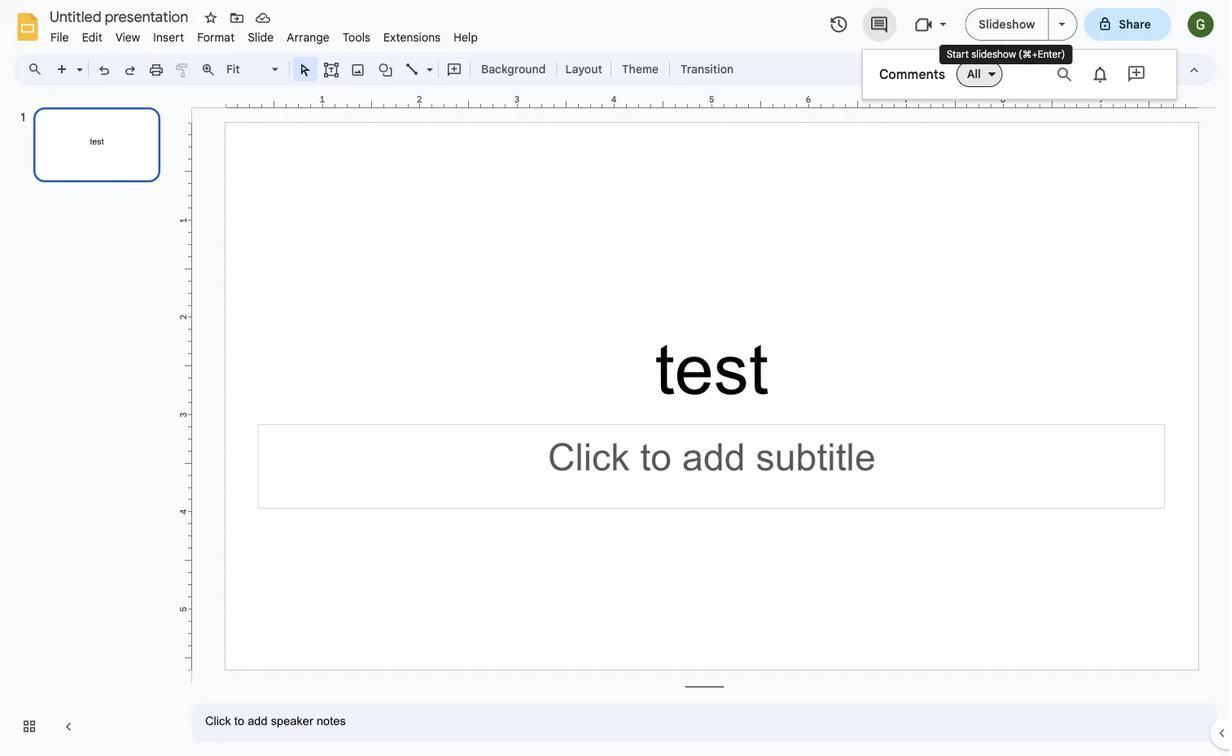 Task type: describe. For each thing, give the bounding box(es) containing it.
arrange menu item
[[280, 28, 336, 47]]

Zoom text field
[[224, 58, 269, 81]]

slide
[[248, 30, 274, 44]]

arrange
[[287, 30, 330, 44]]

Star checkbox
[[199, 7, 222, 29]]

insert image image
[[349, 58, 368, 81]]

presentation options image
[[1059, 23, 1065, 26]]

Menus field
[[20, 58, 56, 81]]

help
[[454, 30, 478, 44]]

transition button
[[673, 57, 741, 81]]

new slide with layout image
[[72, 59, 83, 64]]

help menu item
[[447, 28, 484, 47]]

insert
[[153, 30, 184, 44]]

file
[[50, 30, 69, 44]]

shape image
[[377, 58, 395, 81]]

Rename text field
[[44, 7, 198, 26]]

comments application
[[0, 0, 1230, 756]]

all
[[967, 67, 981, 81]]

menu bar banner
[[0, 0, 1230, 756]]

layout button
[[560, 57, 607, 81]]

slide menu item
[[241, 28, 280, 47]]

share
[[1119, 17, 1151, 31]]

file menu item
[[44, 28, 75, 47]]



Task type: locate. For each thing, give the bounding box(es) containing it.
slideshow button
[[965, 8, 1049, 41]]

transition
[[681, 62, 734, 76]]

tools menu item
[[336, 28, 377, 47]]

theme button
[[615, 57, 666, 81]]

format
[[197, 30, 235, 44]]

all button
[[957, 61, 1003, 87]]

layout
[[565, 62, 602, 76]]

theme
[[622, 62, 659, 76]]

menu bar inside menu bar banner
[[44, 21, 484, 48]]

slideshow
[[979, 17, 1035, 31]]

menu bar containing file
[[44, 21, 484, 48]]

format menu item
[[191, 28, 241, 47]]

edit menu item
[[75, 28, 109, 47]]

navigation inside 'comments' application
[[0, 92, 179, 756]]

tools
[[343, 30, 371, 44]]

main toolbar
[[48, 57, 742, 82]]

background
[[481, 62, 546, 76]]

background button
[[474, 57, 553, 81]]

Zoom field
[[221, 58, 286, 82]]

share button
[[1084, 8, 1172, 41]]

extensions menu item
[[377, 28, 447, 47]]

view menu item
[[109, 28, 147, 47]]

comments
[[879, 66, 945, 82]]

menu bar
[[44, 21, 484, 48]]

navigation
[[0, 92, 179, 756]]

extensions
[[384, 30, 441, 44]]

view
[[116, 30, 140, 44]]

insert menu item
[[147, 28, 191, 47]]

edit
[[82, 30, 102, 44]]



Task type: vqa. For each thing, say whether or not it's contained in the screenshot.
Current
no



